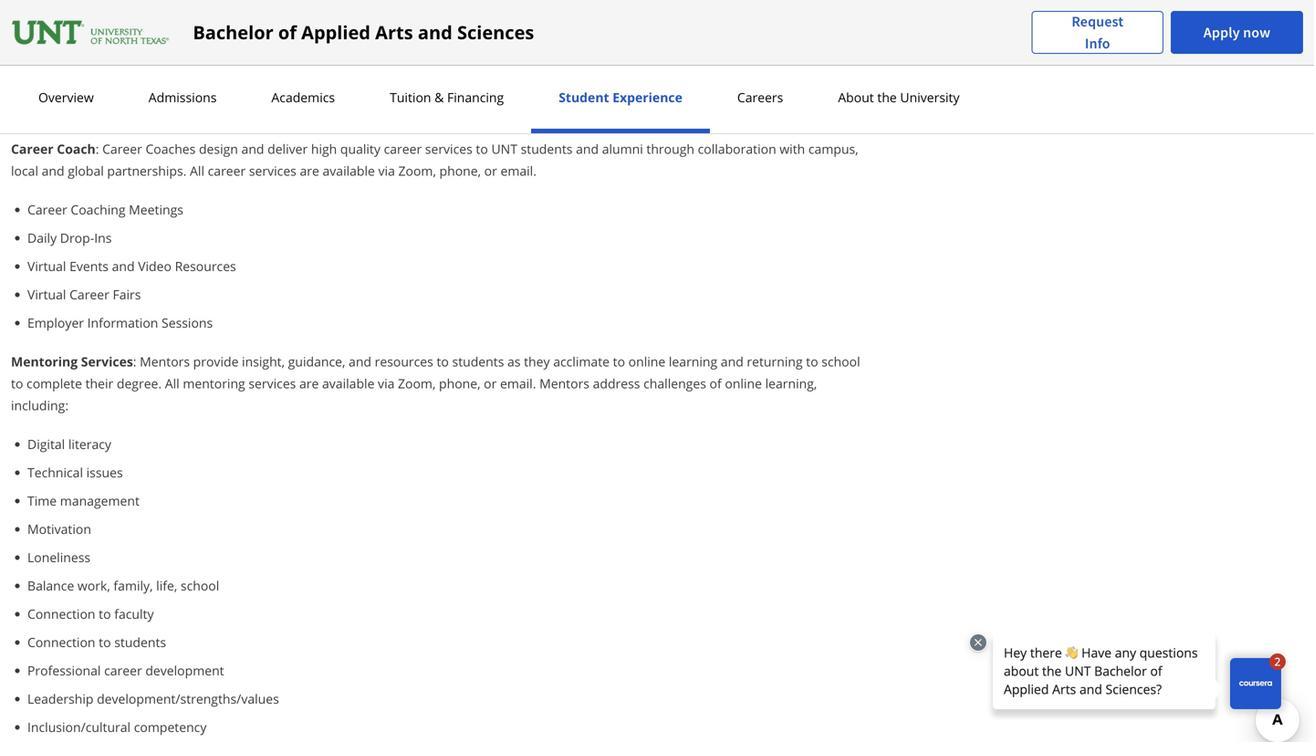 Task type: locate. For each thing, give the bounding box(es) containing it.
and right arts
[[418, 20, 453, 45]]

1 horizontal spatial online
[[725, 375, 762, 392]]

: mentors provide insight, guidance, and resources to students as they acclimate to online learning and returning to school to complete their degree. all mentoring services are available via zoom, phone, or email. mentors address challenges of online learning, including:
[[11, 353, 861, 414]]

study skills workshops
[[27, 101, 164, 119]]

1 vertical spatial students
[[452, 353, 504, 370]]

services down study skills workshops list item
[[425, 140, 473, 157]]

local
[[11, 162, 38, 179]]

school right life,
[[181, 577, 219, 594]]

online down returning
[[725, 375, 762, 392]]

0 horizontal spatial :
[[96, 140, 99, 157]]

phone, up career coaching meetings list item
[[440, 162, 481, 179]]

0 vertical spatial virtual
[[27, 257, 66, 275]]

career inside list item
[[104, 662, 142, 679]]

all right degree.
[[165, 375, 180, 392]]

available down quality
[[323, 162, 375, 179]]

mentors up degree.
[[140, 353, 190, 370]]

1 phone, from the top
[[440, 162, 481, 179]]

student experience link
[[553, 89, 688, 106]]

: up global
[[96, 140, 99, 157]]

time management list item
[[27, 491, 873, 510]]

: inside : mentors provide insight, guidance, and resources to students as they acclimate to online learning and returning to school to complete their degree. all mentoring services are available via zoom, phone, or email. mentors address challenges of online learning, including:
[[133, 353, 137, 370]]

zoom, down 'resources'
[[398, 375, 436, 392]]

available inside : career coaches design and deliver high quality career services to unt students and alumni through collaboration with campus, local and global partnerships. all career services are available via zoom, phone, or email.
[[323, 162, 375, 179]]

or inside : mentors provide insight, guidance, and resources to students as they acclimate to online learning and returning to school to complete their degree. all mentoring services are available via zoom, phone, or email. mentors address challenges of online learning, including:
[[484, 375, 497, 392]]

address
[[593, 375, 640, 392]]

all down the design
[[190, 162, 204, 179]]

students inside : mentors provide insight, guidance, and resources to students as they acclimate to online learning and returning to school to complete their degree. all mentoring services are available via zoom, phone, or email. mentors address challenges of online learning, including:
[[452, 353, 504, 370]]

2 vertical spatial list
[[18, 435, 873, 737]]

email. down unt
[[501, 162, 537, 179]]

virtual inside virtual events and video resources list item
[[27, 257, 66, 275]]

list item
[[27, 72, 873, 91]]

services inside : mentors provide insight, guidance, and resources to students as they acclimate to online learning and returning to school to complete their degree. all mentoring services are available via zoom, phone, or email. mentors address challenges of online learning, including:
[[249, 375, 296, 392]]

academics link
[[266, 89, 341, 106]]

or inside : career coaches design and deliver high quality career services to unt students and alumni through collaboration with campus, local and global partnerships. all career services are available via zoom, phone, or email.
[[484, 162, 497, 179]]

virtual
[[27, 257, 66, 275], [27, 286, 66, 303]]

daily drop-ins list item
[[27, 228, 873, 247]]

1 vertical spatial available
[[322, 375, 375, 392]]

daily
[[27, 229, 57, 246]]

0 horizontal spatial of
[[278, 20, 297, 45]]

phone,
[[440, 162, 481, 179], [439, 375, 481, 392]]

virtual inside virtual career fairs list item
[[27, 286, 66, 303]]

or down employer information sessions list item
[[484, 375, 497, 392]]

0 vertical spatial phone,
[[440, 162, 481, 179]]

2 vertical spatial career
[[104, 662, 142, 679]]

2 vertical spatial students
[[114, 634, 166, 651]]

sessions
[[162, 314, 213, 331]]

2 vertical spatial services
[[249, 375, 296, 392]]

1 vertical spatial are
[[299, 375, 319, 392]]

to down connection to faculty
[[99, 634, 111, 651]]

students left as
[[452, 353, 504, 370]]

are inside : mentors provide insight, guidance, and resources to students as they acclimate to online learning and returning to school to complete their degree. all mentoring services are available via zoom, phone, or email. mentors address challenges of online learning, including:
[[299, 375, 319, 392]]

and right guidance,
[[349, 353, 372, 370]]

career down the design
[[208, 162, 246, 179]]

2 virtual from the top
[[27, 286, 66, 303]]

1 virtual from the top
[[27, 257, 66, 275]]

mathlab tutoring list item
[[27, 44, 873, 63]]

0 vertical spatial zoom,
[[398, 162, 436, 179]]

alumni
[[602, 140, 643, 157]]

technical
[[27, 464, 83, 481]]

quality
[[340, 140, 381, 157]]

0 vertical spatial career
[[384, 140, 422, 157]]

0 vertical spatial students
[[521, 140, 573, 157]]

1 vertical spatial virtual
[[27, 286, 66, 303]]

2 connection from the top
[[27, 634, 95, 651]]

&
[[435, 89, 444, 106]]

resources
[[175, 257, 236, 275]]

campus,
[[809, 140, 859, 157]]

via for quality
[[378, 162, 395, 179]]

balance
[[27, 577, 74, 594]]

1 connection from the top
[[27, 605, 95, 623]]

1 vertical spatial via
[[378, 375, 395, 392]]

career down events
[[69, 286, 109, 303]]

available down guidance,
[[322, 375, 375, 392]]

design
[[199, 140, 238, 157]]

email. down as
[[500, 375, 536, 392]]

phone, inside : mentors provide insight, guidance, and resources to students as they acclimate to online learning and returning to school to complete their degree. all mentoring services are available via zoom, phone, or email. mentors address challenges of online learning, including:
[[439, 375, 481, 392]]

zoom, for students
[[398, 375, 436, 392]]

2 or from the top
[[484, 375, 497, 392]]

to inside : career coaches design and deliver high quality career services to unt students and alumni through collaboration with campus, local and global partnerships. all career services are available via zoom, phone, or email.
[[476, 140, 488, 157]]

virtual up employer
[[27, 286, 66, 303]]

ins
[[94, 229, 112, 246]]

career right quality
[[384, 140, 422, 157]]

email. for to
[[501, 162, 537, 179]]

phone, down employer information sessions list item
[[439, 375, 481, 392]]

online
[[629, 353, 666, 370], [725, 375, 762, 392]]

1 vertical spatial :
[[133, 353, 137, 370]]

time management
[[27, 492, 140, 509]]

career
[[11, 140, 54, 157], [102, 140, 142, 157], [27, 201, 67, 218], [69, 286, 109, 303]]

of down learning
[[710, 375, 722, 392]]

1 horizontal spatial students
[[452, 353, 504, 370]]

1 vertical spatial email.
[[500, 375, 536, 392]]

video
[[138, 257, 172, 275]]

list
[[18, 0, 873, 120], [18, 200, 873, 332], [18, 435, 873, 737]]

mentoring
[[183, 375, 245, 392]]

virtual events and video resources
[[27, 257, 236, 275]]

management
[[60, 492, 140, 509]]

zoom, inside : mentors provide insight, guidance, and resources to students as they acclimate to online learning and returning to school to complete their degree. all mentoring services are available via zoom, phone, or email. mentors address challenges of online learning, including:
[[398, 375, 436, 392]]

via down 'resources'
[[378, 375, 395, 392]]

1 vertical spatial of
[[710, 375, 722, 392]]

tutortube list item
[[27, 16, 873, 35]]

1 vertical spatial all
[[165, 375, 180, 392]]

connection to students list item
[[27, 633, 873, 652]]

:
[[96, 140, 99, 157], [133, 353, 137, 370]]

time
[[27, 492, 57, 509]]

1 vertical spatial career
[[208, 162, 246, 179]]

students right unt
[[521, 140, 573, 157]]

1 vertical spatial phone,
[[439, 375, 481, 392]]

0 horizontal spatial mentors
[[140, 353, 190, 370]]

mentoring
[[11, 353, 78, 370]]

services
[[81, 353, 133, 370]]

available for resources
[[322, 375, 375, 392]]

all for degree.
[[165, 375, 180, 392]]

leadership
[[27, 690, 94, 707]]

1 horizontal spatial school
[[822, 353, 861, 370]]

0 vertical spatial via
[[378, 162, 395, 179]]

virtual down daily
[[27, 257, 66, 275]]

about the university
[[838, 89, 960, 106]]

or down unt
[[484, 162, 497, 179]]

phone, for career
[[440, 162, 481, 179]]

professional career development list item
[[27, 661, 873, 680]]

are
[[300, 162, 319, 179], [299, 375, 319, 392]]

they
[[524, 353, 550, 370]]

0 vertical spatial are
[[300, 162, 319, 179]]

study
[[27, 101, 61, 119]]

professional
[[27, 662, 101, 679]]

0 horizontal spatial all
[[165, 375, 180, 392]]

0 horizontal spatial career
[[104, 662, 142, 679]]

degree.
[[117, 375, 162, 392]]

2 list from the top
[[18, 200, 873, 332]]

services
[[425, 140, 473, 157], [249, 162, 297, 179], [249, 375, 296, 392]]

about the university link
[[833, 89, 965, 106]]

0 vertical spatial connection
[[27, 605, 95, 623]]

through
[[647, 140, 695, 157]]

via inside : career coaches design and deliver high quality career services to unt students and alumni through collaboration with campus, local and global partnerships. all career services are available via zoom, phone, or email.
[[378, 162, 395, 179]]

mentors down the acclimate
[[540, 375, 590, 392]]

0 horizontal spatial students
[[114, 634, 166, 651]]

school inside : mentors provide insight, guidance, and resources to students as they acclimate to online learning and returning to school to complete their degree. all mentoring services are available via zoom, phone, or email. mentors address challenges of online learning, including:
[[822, 353, 861, 370]]

all inside : mentors provide insight, guidance, and resources to students as they acclimate to online learning and returning to school to complete their degree. all mentoring services are available via zoom, phone, or email. mentors address challenges of online learning, including:
[[165, 375, 180, 392]]

online up challenges
[[629, 353, 666, 370]]

phone, for students
[[439, 375, 481, 392]]

zoom, up career coaching meetings list item
[[398, 162, 436, 179]]

available inside : mentors provide insight, guidance, and resources to students as they acclimate to online learning and returning to school to complete their degree. all mentoring services are available via zoom, phone, or email. mentors address challenges of online learning, including:
[[322, 375, 375, 392]]

school
[[822, 353, 861, 370], [181, 577, 219, 594]]

unt
[[492, 140, 518, 157]]

1 vertical spatial list
[[18, 200, 873, 332]]

connection inside list item
[[27, 634, 95, 651]]

acclimate
[[553, 353, 610, 370]]

1 zoom, from the top
[[398, 162, 436, 179]]

0 vertical spatial list
[[18, 0, 873, 120]]

to left unt
[[476, 140, 488, 157]]

: up degree.
[[133, 353, 137, 370]]

connection to faculty list item
[[27, 604, 873, 623]]

via down quality
[[378, 162, 395, 179]]

0 vertical spatial :
[[96, 140, 99, 157]]

1 horizontal spatial career
[[208, 162, 246, 179]]

career inside : career coaches design and deliver high quality career services to unt students and alumni through collaboration with campus, local and global partnerships. all career services are available via zoom, phone, or email.
[[102, 140, 142, 157]]

deliver
[[268, 140, 308, 157]]

digital
[[27, 435, 65, 453]]

career down connection to students
[[104, 662, 142, 679]]

school right returning
[[822, 353, 861, 370]]

applied
[[301, 20, 371, 45]]

and right the design
[[241, 140, 264, 157]]

zoom,
[[398, 162, 436, 179], [398, 375, 436, 392]]

are down guidance,
[[299, 375, 319, 392]]

services down deliver
[[249, 162, 297, 179]]

0 vertical spatial school
[[822, 353, 861, 370]]

career up daily
[[27, 201, 67, 218]]

to right 'resources'
[[437, 353, 449, 370]]

1 vertical spatial or
[[484, 375, 497, 392]]

email. for they
[[500, 375, 536, 392]]

2 horizontal spatial students
[[521, 140, 573, 157]]

to left the faculty
[[99, 605, 111, 623]]

: inside : career coaches design and deliver high quality career services to unt students and alumni through collaboration with campus, local and global partnerships. all career services are available via zoom, phone, or email.
[[96, 140, 99, 157]]

financing
[[447, 89, 504, 106]]

drop-
[[60, 229, 94, 246]]

1 horizontal spatial all
[[190, 162, 204, 179]]

1 or from the top
[[484, 162, 497, 179]]

0 vertical spatial available
[[323, 162, 375, 179]]

email.
[[501, 162, 537, 179], [500, 375, 536, 392]]

0 vertical spatial online
[[629, 353, 666, 370]]

coaches
[[146, 140, 196, 157]]

info
[[1085, 34, 1111, 52]]

balance work, family, life, school list item
[[27, 576, 873, 595]]

connection down balance at left bottom
[[27, 605, 95, 623]]

tuition & financing link
[[384, 89, 510, 106]]

1 vertical spatial connection
[[27, 634, 95, 651]]

and up "fairs"
[[112, 257, 135, 275]]

1 horizontal spatial mentors
[[540, 375, 590, 392]]

1 vertical spatial zoom,
[[398, 375, 436, 392]]

inclusion/cultural
[[27, 718, 131, 736]]

connection inside list item
[[27, 605, 95, 623]]

students inside connection to students list item
[[114, 634, 166, 651]]

zoom, inside : career coaches design and deliver high quality career services to unt students and alumni through collaboration with campus, local and global partnerships. all career services are available via zoom, phone, or email.
[[398, 162, 436, 179]]

of left "applied"
[[278, 20, 297, 45]]

1 horizontal spatial :
[[133, 353, 137, 370]]

1 vertical spatial services
[[249, 162, 297, 179]]

1 vertical spatial school
[[181, 577, 219, 594]]

3 list from the top
[[18, 435, 873, 737]]

digital literacy list item
[[27, 435, 873, 454]]

1 via from the top
[[378, 162, 395, 179]]

0 vertical spatial email.
[[501, 162, 537, 179]]

mentors
[[140, 353, 190, 370], [540, 375, 590, 392]]

and down career coach
[[42, 162, 64, 179]]

collaboration
[[698, 140, 777, 157]]

sciences
[[457, 20, 534, 45]]

2 zoom, from the top
[[398, 375, 436, 392]]

career up local
[[11, 140, 54, 157]]

all inside : career coaches design and deliver high quality career services to unt students and alumni through collaboration with campus, local and global partnerships. all career services are available via zoom, phone, or email.
[[190, 162, 204, 179]]

are inside : career coaches design and deliver high quality career services to unt students and alumni through collaboration with campus, local and global partnerships. all career services are available via zoom, phone, or email.
[[300, 162, 319, 179]]

are down high
[[300, 162, 319, 179]]

available for high
[[323, 162, 375, 179]]

phone, inside : career coaches design and deliver high quality career services to unt students and alumni through collaboration with campus, local and global partnerships. all career services are available via zoom, phone, or email.
[[440, 162, 481, 179]]

email. inside : mentors provide insight, guidance, and resources to students as they acclimate to online learning and returning to school to complete their degree. all mentoring services are available via zoom, phone, or email. mentors address challenges of online learning, including:
[[500, 375, 536, 392]]

employer
[[27, 314, 84, 331]]

: career coaches design and deliver high quality career services to unt students and alumni through collaboration with campus, local and global partnerships. all career services are available via zoom, phone, or email.
[[11, 140, 859, 179]]

virtual for virtual events and video resources
[[27, 257, 66, 275]]

0 vertical spatial of
[[278, 20, 297, 45]]

complete
[[27, 375, 82, 392]]

list containing tutortube
[[18, 0, 873, 120]]

2 via from the top
[[378, 375, 395, 392]]

career up partnerships. in the top left of the page
[[102, 140, 142, 157]]

2 horizontal spatial career
[[384, 140, 422, 157]]

as
[[508, 353, 521, 370]]

1 list from the top
[[18, 0, 873, 120]]

1 horizontal spatial of
[[710, 375, 722, 392]]

1 vertical spatial online
[[725, 375, 762, 392]]

learning,
[[766, 375, 817, 392]]

work,
[[78, 577, 110, 594]]

0 vertical spatial or
[[484, 162, 497, 179]]

services down insight, on the top left of the page
[[249, 375, 296, 392]]

email. inside : career coaches design and deliver high quality career services to unt students and alumni through collaboration with campus, local and global partnerships. all career services are available via zoom, phone, or email.
[[501, 162, 537, 179]]

0 horizontal spatial school
[[181, 577, 219, 594]]

school inside list item
[[181, 577, 219, 594]]

including:
[[11, 397, 69, 414]]

all for partnerships.
[[190, 162, 204, 179]]

via inside : mentors provide insight, guidance, and resources to students as they acclimate to online learning and returning to school to complete their degree. all mentoring services are available via zoom, phone, or email. mentors address challenges of online learning, including:
[[378, 375, 395, 392]]

motivation list item
[[27, 519, 873, 539]]

partnerships.
[[107, 162, 187, 179]]

digital literacy
[[27, 435, 111, 453]]

of
[[278, 20, 297, 45], [710, 375, 722, 392]]

students down the faculty
[[114, 634, 166, 651]]

0 vertical spatial all
[[190, 162, 204, 179]]

via
[[378, 162, 395, 179], [378, 375, 395, 392]]

2 phone, from the top
[[439, 375, 481, 392]]

available
[[323, 162, 375, 179], [322, 375, 375, 392]]

connection up professional
[[27, 634, 95, 651]]



Task type: describe. For each thing, give the bounding box(es) containing it.
or for as
[[484, 375, 497, 392]]

and inside list item
[[112, 257, 135, 275]]

to up "address"
[[613, 353, 625, 370]]

connection to faculty
[[27, 605, 154, 623]]

are for deliver
[[300, 162, 319, 179]]

of inside : mentors provide insight, guidance, and resources to students as they acclimate to online learning and returning to school to complete their degree. all mentoring services are available via zoom, phone, or email. mentors address challenges of online learning, including:
[[710, 375, 722, 392]]

professional career development
[[27, 662, 224, 679]]

career coaching meetings list item
[[27, 200, 873, 219]]

employer information sessions list item
[[27, 313, 873, 332]]

to up learning,
[[806, 353, 819, 370]]

technical issues list item
[[27, 463, 873, 482]]

inclusion/cultural competency list item
[[27, 718, 873, 737]]

to inside list item
[[99, 605, 111, 623]]

services for high
[[249, 162, 297, 179]]

life,
[[156, 577, 177, 594]]

request info
[[1072, 12, 1124, 52]]

development
[[145, 662, 224, 679]]

list containing digital literacy
[[18, 435, 873, 737]]

balance work, family, life, school
[[27, 577, 219, 594]]

student
[[559, 89, 609, 106]]

virtual career fairs
[[27, 286, 141, 303]]

via for to
[[378, 375, 395, 392]]

tuition
[[390, 89, 431, 106]]

are for and
[[299, 375, 319, 392]]

fairs
[[113, 286, 141, 303]]

development/strengths/values
[[97, 690, 279, 707]]

mentoring services
[[11, 353, 133, 370]]

literacy
[[68, 435, 111, 453]]

students inside : career coaches design and deliver high quality career services to unt students and alumni through collaboration with campus, local and global partnerships. all career services are available via zoom, phone, or email.
[[521, 140, 573, 157]]

leadership development/strengths/values
[[27, 690, 279, 707]]

0 vertical spatial mentors
[[140, 353, 190, 370]]

family,
[[114, 577, 153, 594]]

events
[[69, 257, 109, 275]]

tutortube
[[27, 16, 90, 34]]

experience
[[613, 89, 683, 106]]

and right learning
[[721, 353, 744, 370]]

connection for connection to faculty
[[27, 605, 95, 623]]

global
[[68, 162, 104, 179]]

now
[[1244, 23, 1271, 42]]

arts
[[375, 20, 413, 45]]

loneliness
[[27, 549, 90, 566]]

university
[[900, 89, 960, 106]]

careers
[[737, 89, 784, 106]]

skills
[[64, 101, 94, 119]]

list containing career coaching meetings
[[18, 200, 873, 332]]

student experience
[[559, 89, 683, 106]]

academics
[[272, 89, 335, 106]]

request info button
[[1032, 10, 1164, 54]]

0 horizontal spatial online
[[629, 353, 666, 370]]

bachelor of applied arts and sciences
[[193, 20, 534, 45]]

1 vertical spatial mentors
[[540, 375, 590, 392]]

technical issues
[[27, 464, 123, 481]]

connection for connection to students
[[27, 634, 95, 651]]

career coaching meetings
[[27, 201, 183, 218]]

mathlab tutoring
[[27, 45, 134, 62]]

returning
[[747, 353, 803, 370]]

0 vertical spatial services
[[425, 140, 473, 157]]

insight,
[[242, 353, 285, 370]]

overview
[[38, 89, 94, 106]]

or for services
[[484, 162, 497, 179]]

provide
[[193, 353, 239, 370]]

study skills workshops list item
[[27, 100, 873, 120]]

loneliness list item
[[27, 548, 873, 567]]

apply now
[[1204, 23, 1271, 42]]

mathlab
[[27, 45, 80, 62]]

high
[[311, 140, 337, 157]]

university of north texas image
[[11, 18, 171, 47]]

request
[[1072, 12, 1124, 31]]

about
[[838, 89, 874, 106]]

motivation
[[27, 520, 91, 538]]

their
[[85, 375, 113, 392]]

tutoring
[[83, 45, 134, 62]]

: for services
[[133, 353, 137, 370]]

zoom, for career
[[398, 162, 436, 179]]

employer information sessions
[[27, 314, 213, 331]]

to inside list item
[[99, 634, 111, 651]]

apply now button
[[1171, 11, 1304, 54]]

bachelor
[[193, 20, 274, 45]]

to up the including:
[[11, 375, 23, 392]]

virtual for virtual career fairs
[[27, 286, 66, 303]]

the
[[878, 89, 897, 106]]

with
[[780, 140, 805, 157]]

admissions link
[[143, 89, 222, 106]]

services for resources
[[249, 375, 296, 392]]

apply
[[1204, 23, 1241, 42]]

: for coach
[[96, 140, 99, 157]]

careers link
[[732, 89, 789, 106]]

workshops
[[97, 101, 164, 119]]

challenges
[[644, 375, 706, 392]]

coach
[[57, 140, 96, 157]]

career coach
[[11, 140, 96, 157]]

daily drop-ins
[[27, 229, 112, 246]]

virtual career fairs list item
[[27, 285, 873, 304]]

coaching
[[71, 201, 126, 218]]

admissions
[[149, 89, 217, 106]]

virtual events and video resources list item
[[27, 257, 873, 276]]

information
[[87, 314, 158, 331]]

leadership development/strengths/values list item
[[27, 689, 873, 708]]

overview link
[[33, 89, 99, 106]]

tuition & financing
[[390, 89, 504, 106]]

and left alumni
[[576, 140, 599, 157]]

guidance,
[[288, 353, 345, 370]]

learning
[[669, 353, 718, 370]]

connection to students
[[27, 634, 166, 651]]



Task type: vqa. For each thing, say whether or not it's contained in the screenshot.
Virtual Career Fairs Virtual
yes



